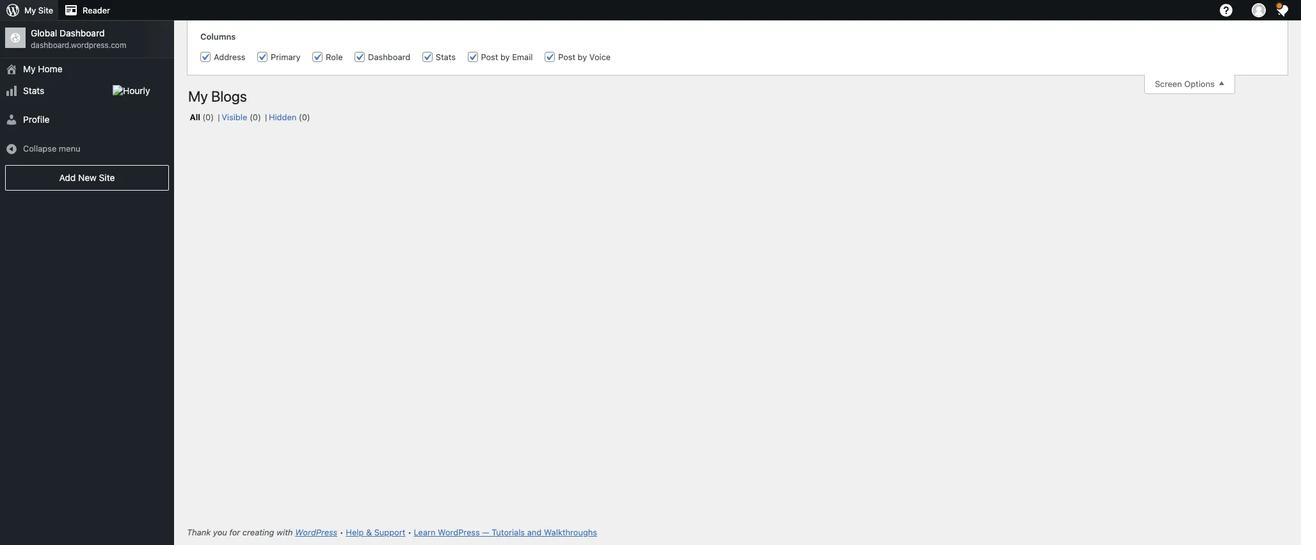 Task type: describe. For each thing, give the bounding box(es) containing it.
collapse menu
[[23, 143, 80, 153]]

help
[[346, 527, 364, 538]]

voice
[[589, 52, 611, 62]]

tutorials
[[492, 527, 525, 538]]

all (0) | visible (0) | hidden (0)
[[190, 112, 310, 122]]

profile
[[23, 114, 49, 125]]

options
[[1184, 79, 1215, 89]]

creating
[[243, 527, 274, 538]]

menu
[[59, 143, 80, 153]]

screen
[[1155, 79, 1182, 89]]

role
[[326, 52, 343, 62]]

hidden
[[269, 112, 297, 122]]

learn
[[414, 527, 436, 538]]

3 (0) from the left
[[299, 112, 310, 122]]

site inside toolbar navigation
[[38, 5, 53, 15]]

my for my site
[[24, 5, 36, 15]]

stats inside stats link
[[23, 85, 44, 96]]

visible
[[222, 112, 247, 122]]

stats link
[[0, 80, 174, 102]]

2 • from the left
[[408, 527, 412, 538]]

primary
[[271, 52, 301, 62]]

thank
[[187, 527, 211, 538]]

global dashboard dashboard.wordpress.com
[[31, 28, 126, 50]]

add
[[59, 172, 76, 183]]

add new site
[[59, 172, 115, 183]]

post by email
[[481, 52, 533, 62]]

main menu navigation
[[0, 0, 174, 545]]

site inside main menu navigation
[[99, 172, 115, 183]]

post for post by email
[[481, 52, 498, 62]]

profile link
[[0, 109, 174, 131]]

—
[[482, 527, 489, 538]]

address
[[214, 52, 245, 62]]

post for post by voice
[[558, 52, 575, 62]]

my home
[[23, 63, 62, 74]]

1 • from the left
[[340, 527, 344, 538]]

global
[[31, 28, 57, 38]]



Task type: locate. For each thing, give the bounding box(es) containing it.
0 vertical spatial stats
[[436, 52, 456, 62]]

1 vertical spatial dashboard
[[368, 52, 410, 62]]

2 (0) from the left
[[250, 112, 261, 122]]

reader
[[83, 5, 110, 15]]

post left email
[[481, 52, 498, 62]]

0 vertical spatial site
[[38, 5, 53, 15]]

0 horizontal spatial (0)
[[202, 112, 214, 122]]

post left the voice
[[558, 52, 575, 62]]

&
[[366, 527, 372, 538]]

1 | from the left
[[218, 112, 220, 122]]

toolbar navigation
[[0, 0, 1294, 20]]

| left hidden
[[265, 112, 267, 122]]

for
[[229, 527, 240, 538]]

by for email
[[501, 52, 510, 62]]

(0) right visible
[[250, 112, 261, 122]]

2 post from the left
[[558, 52, 575, 62]]

reader link
[[58, 0, 115, 20]]

1 wordpress from the left
[[295, 527, 337, 538]]

1 horizontal spatial wordpress
[[438, 527, 480, 538]]

my for my home
[[23, 63, 36, 74]]

stats down my home
[[23, 85, 44, 96]]

|
[[218, 112, 220, 122], [265, 112, 267, 122]]

dashboard up dashboard.wordpress.com
[[60, 28, 105, 38]]

all
[[190, 112, 200, 122]]

1 horizontal spatial post
[[558, 52, 575, 62]]

wordpress left —
[[438, 527, 480, 538]]

thank you for creating with wordpress • help & support • learn wordpress — tutorials and walkthroughs
[[187, 527, 597, 538]]

support
[[374, 527, 405, 538]]

1 horizontal spatial by
[[578, 52, 587, 62]]

1 horizontal spatial dashboard
[[368, 52, 410, 62]]

you
[[213, 527, 227, 538]]

learn wordpress — tutorials and walkthroughs link
[[414, 527, 597, 538]]

• left help
[[340, 527, 344, 538]]

screen options button
[[1144, 75, 1235, 94]]

site right new at the top of page
[[99, 172, 115, 183]]

None checkbox
[[200, 52, 211, 62], [355, 52, 365, 62], [545, 52, 555, 62], [200, 52, 211, 62], [355, 52, 365, 62], [545, 52, 555, 62]]

dashboard inside global dashboard dashboard.wordpress.com
[[60, 28, 105, 38]]

1 horizontal spatial |
[[265, 112, 267, 122]]

wordpress right the with
[[295, 527, 337, 538]]

screen options
[[1155, 79, 1215, 89]]

my up all
[[188, 88, 208, 105]]

blogs
[[211, 88, 247, 105]]

0 horizontal spatial |
[[218, 112, 220, 122]]

my inside "link"
[[24, 5, 36, 15]]

by left email
[[501, 52, 510, 62]]

1 horizontal spatial site
[[99, 172, 115, 183]]

2 vertical spatial my
[[188, 88, 208, 105]]

1 (0) from the left
[[202, 112, 214, 122]]

dashboard right the role
[[368, 52, 410, 62]]

collapse
[[23, 143, 57, 153]]

my inside main menu navigation
[[23, 63, 36, 74]]

1 vertical spatial site
[[99, 172, 115, 183]]

| left visible
[[218, 112, 220, 122]]

wordpress
[[295, 527, 337, 538], [438, 527, 480, 538]]

2 by from the left
[[578, 52, 587, 62]]

my home link
[[0, 58, 174, 80]]

wordpress link
[[295, 527, 337, 538]]

dashboard
[[60, 28, 105, 38], [368, 52, 410, 62]]

0 horizontal spatial •
[[340, 527, 344, 538]]

my
[[24, 5, 36, 15], [23, 63, 36, 74], [188, 88, 208, 105]]

by left the voice
[[578, 52, 587, 62]]

1 by from the left
[[501, 52, 510, 62]]

0 horizontal spatial stats
[[23, 85, 44, 96]]

• left learn
[[408, 527, 412, 538]]

email
[[512, 52, 533, 62]]

0 horizontal spatial dashboard
[[60, 28, 105, 38]]

1 vertical spatial my
[[23, 63, 36, 74]]

my left 'home'
[[23, 63, 36, 74]]

add new site link
[[5, 165, 169, 190]]

(0) right all
[[202, 112, 214, 122]]

my for my blogs
[[188, 88, 208, 105]]

2 | from the left
[[265, 112, 267, 122]]

and
[[527, 527, 542, 538]]

by
[[501, 52, 510, 62], [578, 52, 587, 62]]

with
[[277, 527, 293, 538]]

my up global
[[24, 5, 36, 15]]

dashboard.wordpress.com
[[31, 40, 126, 50]]

0 horizontal spatial by
[[501, 52, 510, 62]]

0 vertical spatial dashboard
[[60, 28, 105, 38]]

help & support link
[[346, 527, 405, 538]]

new
[[78, 172, 97, 183]]

1 vertical spatial stats
[[23, 85, 44, 96]]

by for voice
[[578, 52, 587, 62]]

None checkbox
[[257, 52, 268, 62], [312, 52, 323, 62], [422, 52, 432, 62], [468, 52, 478, 62], [257, 52, 268, 62], [312, 52, 323, 62], [422, 52, 432, 62], [468, 52, 478, 62]]

0 horizontal spatial post
[[481, 52, 498, 62]]

0 vertical spatial my
[[24, 5, 36, 15]]

stats left post by email
[[436, 52, 456, 62]]

home
[[38, 63, 62, 74]]

2 wordpress from the left
[[438, 527, 480, 538]]

hourly views image
[[113, 85, 164, 98]]

my blogs
[[188, 88, 247, 105]]

site up global
[[38, 5, 53, 15]]

walkthroughs
[[544, 527, 597, 538]]

2 horizontal spatial (0)
[[299, 112, 310, 122]]

stats
[[436, 52, 456, 62], [23, 85, 44, 96]]

post by voice
[[558, 52, 611, 62]]

0 horizontal spatial wordpress
[[295, 527, 337, 538]]

1 horizontal spatial •
[[408, 527, 412, 538]]

(0) right hidden
[[299, 112, 310, 122]]

site
[[38, 5, 53, 15], [99, 172, 115, 183]]

post
[[481, 52, 498, 62], [558, 52, 575, 62]]

1 horizontal spatial (0)
[[250, 112, 261, 122]]

(0)
[[202, 112, 214, 122], [250, 112, 261, 122], [299, 112, 310, 122]]

bell image
[[1275, 3, 1285, 13]]

my site link
[[0, 0, 58, 20]]

collapse menu button
[[0, 138, 174, 160]]

•
[[340, 527, 344, 538], [408, 527, 412, 538]]

0 horizontal spatial site
[[38, 5, 53, 15]]

my site
[[24, 5, 53, 15]]

1 horizontal spatial stats
[[436, 52, 456, 62]]

1 post from the left
[[481, 52, 498, 62]]

columns
[[200, 31, 236, 42]]



Task type: vqa. For each thing, say whether or not it's contained in the screenshot.
first • from the right
yes



